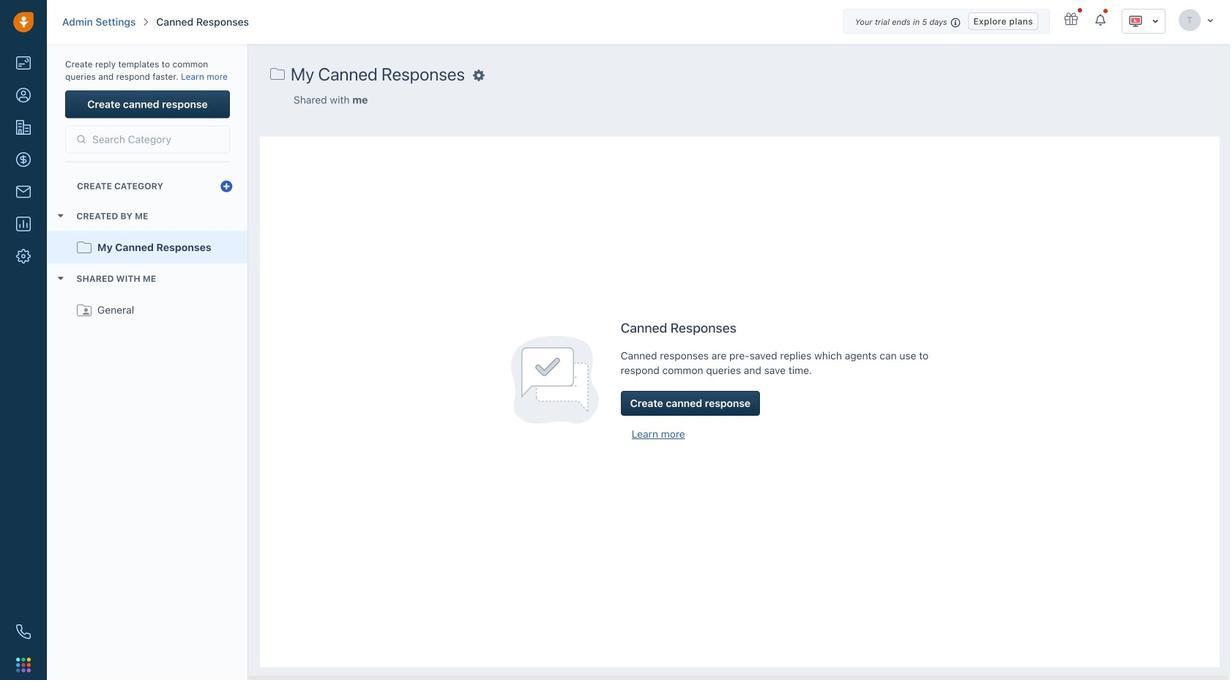 Task type: vqa. For each thing, say whether or not it's contained in the screenshot.
crs_personal image
yes



Task type: locate. For each thing, give the bounding box(es) containing it.
crs_personal image
[[270, 63, 285, 85]]

0 vertical spatial caret right image
[[57, 215, 65, 218]]

crs_shared image
[[77, 300, 92, 321]]

Search Category text field
[[86, 126, 219, 153]]

ic_info_icon image
[[951, 16, 962, 29]]

caret right image
[[57, 215, 65, 218], [57, 277, 65, 280]]

ic_search image
[[76, 132, 86, 147]]

1 vertical spatial caret right image
[[57, 277, 65, 280]]

create category image
[[221, 180, 232, 193]]

phone image
[[16, 625, 31, 640]]

crs_personal image
[[77, 237, 92, 258]]

phone element
[[9, 618, 38, 647]]

missing translation "unavailable" for locale "en-us" image
[[1129, 14, 1144, 29]]



Task type: describe. For each thing, give the bounding box(es) containing it.
2 caret right image from the top
[[57, 277, 65, 280]]

bell regular image
[[1096, 13, 1108, 27]]

freshworks switcher image
[[16, 658, 31, 673]]

cog image
[[473, 70, 485, 81]]

ic_arrow_down image
[[1207, 16, 1215, 25]]

ic_arrow_down image
[[1153, 16, 1160, 26]]

1 caret right image from the top
[[57, 215, 65, 218]]



